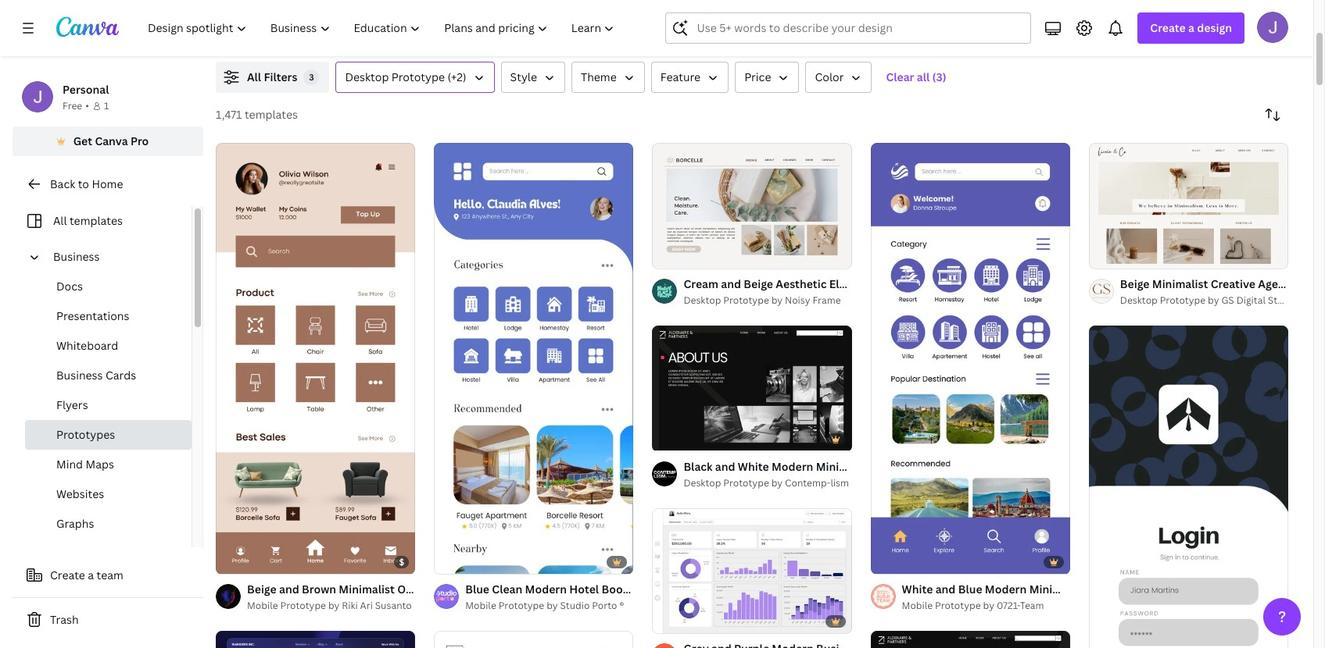 Task type: locate. For each thing, give the bounding box(es) containing it.
login page wireframe mobile ui prototype image
[[1089, 326, 1289, 649]]

hotel
[[569, 582, 599, 597]]

0 horizontal spatial create
[[50, 568, 85, 583]]

1 of 5
[[663, 250, 686, 262]]

by down modern
[[547, 600, 558, 613]]

desktop
[[345, 70, 389, 84], [684, 294, 721, 307], [1120, 294, 1158, 307], [684, 477, 721, 490]]

grey and purple modern business dashboard app desktop prototype image
[[652, 509, 852, 634]]

by inside desktop prototype by contemp-lism link
[[771, 477, 783, 490]]

business link
[[47, 242, 182, 272]]

all left filters
[[247, 70, 261, 84]]

all for all filters
[[247, 70, 261, 84]]

1 vertical spatial 1
[[663, 250, 668, 262]]

templates for all templates
[[70, 213, 123, 228]]

0 horizontal spatial 1
[[104, 99, 109, 113]]

create a design button
[[1138, 13, 1245, 44]]

studio inside beige minimalist creative agency webs desktop prototype by gs digital studio
[[1268, 294, 1298, 307]]

by left noisy
[[771, 294, 783, 307]]

by
[[771, 294, 783, 307], [1208, 294, 1219, 307], [771, 477, 783, 490], [328, 600, 340, 613], [547, 600, 558, 613], [983, 600, 995, 613]]

a inside create a design dropdown button
[[1188, 20, 1195, 35]]

desktop for desktop prototype by contemp-lism
[[684, 477, 721, 490]]

graphs link
[[25, 510, 192, 539]]

0 horizontal spatial a
[[88, 568, 94, 583]]

black and white modern minimalist creative portfolio website design prototype image
[[871, 632, 1070, 649]]

back to home
[[50, 177, 123, 192]]

None search field
[[666, 13, 1032, 44]]

of
[[670, 250, 679, 262]]

0 vertical spatial 1
[[104, 99, 109, 113]]

®
[[620, 600, 624, 613]]

0 vertical spatial a
[[1188, 20, 1195, 35]]

by for mobile prototype by 0721-team
[[983, 600, 995, 613]]

white and blue modern minimalist hotel booking mobile prototype image
[[871, 143, 1070, 575]]

create inside 'button'
[[50, 568, 85, 583]]

a inside create a team 'button'
[[88, 568, 94, 583]]

1 vertical spatial templates
[[70, 213, 123, 228]]

get canva pro button
[[13, 127, 203, 156]]

1 for 1 of 5
[[663, 250, 668, 262]]

desktop inside beige minimalist creative agency webs desktop prototype by gs digital studio
[[1120, 294, 1158, 307]]

flyers link
[[25, 391, 192, 421]]

studio down agency at top right
[[1268, 294, 1298, 307]]

docs
[[56, 279, 83, 294]]

create inside dropdown button
[[1150, 20, 1186, 35]]

1,471
[[216, 107, 242, 122]]

by for desktop prototype by noisy frame
[[771, 294, 783, 307]]

mobile inside 'link'
[[247, 600, 278, 613]]

1 horizontal spatial all
[[247, 70, 261, 84]]

by inside blue clean modern hotel booking mobile prototype mobile prototype by studio porto ®
[[547, 600, 558, 613]]

all filters
[[247, 70, 297, 84]]

noisy
[[785, 294, 810, 307]]

a left team
[[88, 568, 94, 583]]

pro
[[131, 134, 149, 149]]

1 horizontal spatial a
[[1188, 20, 1195, 35]]

cards
[[106, 368, 136, 383]]

all
[[247, 70, 261, 84], [53, 213, 67, 228]]

get
[[73, 134, 92, 149]]

by inside beige minimalist creative agency webs desktop prototype by gs digital studio
[[1208, 294, 1219, 307]]

1 vertical spatial all
[[53, 213, 67, 228]]

1 vertical spatial studio
[[560, 600, 590, 613]]

0 vertical spatial templates
[[245, 107, 298, 122]]

design
[[1197, 20, 1232, 35]]

a
[[1188, 20, 1195, 35], [88, 568, 94, 583]]

business for business cards
[[56, 368, 103, 383]]

1 for 1
[[104, 99, 109, 113]]

mobile up the black and white modern minimalist creative portfolio website design prototype image
[[902, 600, 933, 613]]

prototype inside desktop prototype (+2) button
[[392, 70, 445, 84]]

0 horizontal spatial templates
[[70, 213, 123, 228]]

0 vertical spatial studio
[[1268, 294, 1298, 307]]

create
[[1150, 20, 1186, 35], [50, 568, 85, 583]]

desktop prototype by noisy frame link
[[684, 293, 852, 309]]

a left the design at the top of page
[[1188, 20, 1195, 35]]

create left team
[[50, 568, 85, 583]]

studio for agency
[[1268, 294, 1298, 307]]

1 vertical spatial create
[[50, 568, 85, 583]]

templates down the all filters
[[245, 107, 298, 122]]

mobile up dark blue and purple modern marketing blog desktop prototype 'image'
[[247, 600, 278, 613]]

mobile inside "link"
[[902, 600, 933, 613]]

clean
[[492, 582, 523, 597]]

1 vertical spatial business
[[56, 368, 103, 383]]

personal
[[63, 82, 109, 97]]

desktop prototype by contemp-lism
[[684, 477, 849, 490]]

studio down hotel
[[560, 600, 590, 613]]

mind maps
[[56, 457, 114, 472]]

create for create a team
[[50, 568, 85, 583]]

contemp-
[[785, 477, 831, 490]]

digital
[[1237, 294, 1266, 307]]

studio inside blue clean modern hotel booking mobile prototype mobile prototype by studio porto ®
[[560, 600, 590, 613]]

blue clean modern hotel booking mobile prototype link
[[465, 582, 741, 599]]

ari
[[360, 600, 373, 613]]

by left 0721-
[[983, 600, 995, 613]]

1 horizontal spatial create
[[1150, 20, 1186, 35]]

0 vertical spatial create
[[1150, 20, 1186, 35]]

desktop for desktop prototype (+2)
[[345, 70, 389, 84]]

all down 'back'
[[53, 213, 67, 228]]

whiteboard link
[[25, 332, 192, 361]]

mobile prototype by riki ari susanto link
[[247, 599, 415, 614]]

clear all (3) button
[[878, 62, 954, 93]]

whiteboard
[[56, 339, 118, 353]]

1 right •
[[104, 99, 109, 113]]

1 horizontal spatial 1
[[663, 250, 668, 262]]

1 vertical spatial a
[[88, 568, 94, 583]]

beige minimalist creative agency website desktop prototype image
[[1089, 144, 1289, 268]]

style
[[510, 70, 537, 84]]

style button
[[501, 62, 565, 93]]

susanto
[[375, 600, 412, 613]]

1,471 templates
[[216, 107, 298, 122]]

1 horizontal spatial studio
[[1268, 294, 1298, 307]]

desktop inside button
[[345, 70, 389, 84]]

by left riki
[[328, 600, 340, 613]]

by inside mobile prototype by riki ari susanto 'link'
[[328, 600, 340, 613]]

by left contemp- in the bottom of the page
[[771, 477, 783, 490]]

blue
[[465, 582, 489, 597]]

create left the design at the top of page
[[1150, 20, 1186, 35]]

business cards
[[56, 368, 136, 383]]

prototype inside beige minimalist creative agency webs desktop prototype by gs digital studio
[[1160, 294, 1206, 307]]

by left gs
[[1208, 294, 1219, 307]]

team
[[1020, 600, 1044, 613]]

business up flyers
[[56, 368, 103, 383]]

websites link
[[25, 480, 192, 510]]

prototype
[[392, 70, 445, 84], [723, 294, 769, 307], [1160, 294, 1206, 307], [723, 477, 769, 490], [687, 582, 741, 597], [280, 600, 326, 613], [499, 600, 544, 613], [935, 600, 981, 613]]

templates down "back to home"
[[70, 213, 123, 228]]

1 left of
[[663, 250, 668, 262]]

Search search field
[[697, 13, 1021, 43]]

by inside mobile prototype by 0721-team "link"
[[983, 600, 995, 613]]

mobile down blue
[[465, 600, 496, 613]]

mobile
[[647, 582, 684, 597], [247, 600, 278, 613], [465, 600, 496, 613], [902, 600, 933, 613]]

desktop prototype (+2)
[[345, 70, 466, 84]]

websites
[[56, 487, 104, 502]]

by inside 'desktop prototype by noisy frame' link
[[771, 294, 783, 307]]

business up docs
[[53, 249, 100, 264]]

color button
[[806, 62, 872, 93]]

beige and brown minimalist online shop menu furniture mobile prototype image
[[216, 143, 415, 574]]

0 vertical spatial all
[[247, 70, 261, 84]]

booking
[[602, 582, 645, 597]]

(3)
[[932, 70, 946, 84]]

0 horizontal spatial all
[[53, 213, 67, 228]]

flyers
[[56, 398, 88, 413]]

mobile prototype by 0721-team
[[902, 600, 1044, 613]]

0 vertical spatial business
[[53, 249, 100, 264]]

1 horizontal spatial templates
[[245, 107, 298, 122]]

0 horizontal spatial studio
[[560, 600, 590, 613]]

1
[[104, 99, 109, 113], [663, 250, 668, 262]]

business
[[53, 249, 100, 264], [56, 368, 103, 383]]



Task type: describe. For each thing, give the bounding box(es) containing it.
$
[[399, 556, 404, 568]]

riki
[[342, 600, 358, 613]]

a for design
[[1188, 20, 1195, 35]]

frame
[[813, 294, 841, 307]]

desktop prototype (+2) button
[[336, 62, 495, 93]]

create for create a design
[[1150, 20, 1186, 35]]

0721-
[[997, 600, 1020, 613]]

trash link
[[13, 605, 203, 636]]

mind
[[56, 457, 83, 472]]

graphs
[[56, 517, 94, 532]]

feature button
[[651, 62, 729, 93]]

all
[[917, 70, 930, 84]]

free •
[[63, 99, 89, 113]]

create a team
[[50, 568, 123, 583]]

docs link
[[25, 272, 192, 302]]

blue clean modern hotel booking mobile prototype image
[[434, 143, 634, 575]]

mobile prototype by 0721-team link
[[902, 599, 1070, 614]]

studio for hotel
[[560, 600, 590, 613]]

color
[[815, 70, 844, 84]]

all templates link
[[22, 206, 182, 236]]

blue clean modern hotel booking mobile prototype mobile prototype by studio porto ®
[[465, 582, 741, 613]]

prototype templates image
[[955, 0, 1289, 43]]

presentations link
[[25, 302, 192, 332]]

feature
[[660, 70, 701, 84]]

presentations
[[56, 309, 129, 324]]

prototypes
[[56, 428, 115, 443]]

all for all templates
[[53, 213, 67, 228]]

modern
[[525, 582, 567, 597]]

clear
[[886, 70, 914, 84]]

desktop prototype by gs digital studio link
[[1120, 293, 1298, 309]]

desktop prototype by contemp-lism link
[[684, 476, 852, 491]]

back
[[50, 177, 75, 192]]

canva
[[95, 134, 128, 149]]

trash
[[50, 613, 79, 628]]

mobile right booking
[[647, 582, 684, 597]]

prototype inside mobile prototype by riki ari susanto 'link'
[[280, 600, 326, 613]]

theme button
[[572, 62, 645, 93]]

team
[[97, 568, 123, 583]]

jacob simon image
[[1257, 12, 1289, 43]]

desktop prototype by noisy frame
[[684, 294, 841, 307]]

3 filter options selected element
[[304, 70, 319, 85]]

beige minimalist creative agency webs link
[[1120, 276, 1325, 293]]

clear all (3)
[[886, 70, 946, 84]]

creative
[[1211, 277, 1256, 291]]

to
[[78, 177, 89, 192]]

mobile prototype by studio porto ® link
[[465, 599, 634, 614]]

minimalist
[[1152, 277, 1208, 291]]

beige
[[1120, 277, 1150, 291]]

maps
[[86, 457, 114, 472]]

prototype inside mobile prototype by 0721-team "link"
[[935, 600, 981, 613]]

Sort by button
[[1257, 99, 1289, 131]]

home
[[92, 177, 123, 192]]

theme
[[581, 70, 617, 84]]

•
[[85, 99, 89, 113]]

price button
[[735, 62, 799, 93]]

black and white modern minimalist creative portfolio about us page website design prototype image
[[652, 326, 852, 451]]

5
[[681, 250, 686, 262]]

1 of 5 link
[[652, 143, 852, 269]]

create a design
[[1150, 20, 1232, 35]]

create a team button
[[13, 561, 203, 592]]

all templates
[[53, 213, 123, 228]]

agency
[[1258, 277, 1297, 291]]

back to home link
[[13, 169, 203, 200]]

price
[[744, 70, 771, 84]]

free
[[63, 99, 82, 113]]

a for team
[[88, 568, 94, 583]]

desktop for desktop prototype by noisy frame
[[684, 294, 721, 307]]

filters
[[264, 70, 297, 84]]

beige minimalist creative agency webs desktop prototype by gs digital studio
[[1120, 277, 1325, 307]]

mobile prototype by riki ari susanto
[[247, 600, 412, 613]]

(+2)
[[448, 70, 466, 84]]

mind maps link
[[25, 450, 192, 480]]

cream and beige aesthetic elegant online portfolio shop desktop prototype image
[[652, 144, 852, 268]]

black and white minimalist interior company desktop prototype image
[[434, 632, 634, 649]]

dark blue and purple modern marketing blog desktop prototype image
[[216, 632, 415, 649]]

gs
[[1222, 294, 1234, 307]]

business cards link
[[25, 361, 192, 391]]

templates for 1,471 templates
[[245, 107, 298, 122]]

top level navigation element
[[138, 13, 628, 44]]

by for desktop prototype by contemp-lism
[[771, 477, 783, 490]]

webs
[[1300, 277, 1325, 291]]

porto
[[592, 600, 617, 613]]

lism
[[831, 477, 849, 490]]

by for mobile prototype by riki ari susanto
[[328, 600, 340, 613]]

prototype inside 'desktop prototype by noisy frame' link
[[723, 294, 769, 307]]

prototype inside desktop prototype by contemp-lism link
[[723, 477, 769, 490]]

3
[[309, 71, 314, 83]]

business for business
[[53, 249, 100, 264]]



Task type: vqa. For each thing, say whether or not it's contained in the screenshot.
Designer
no



